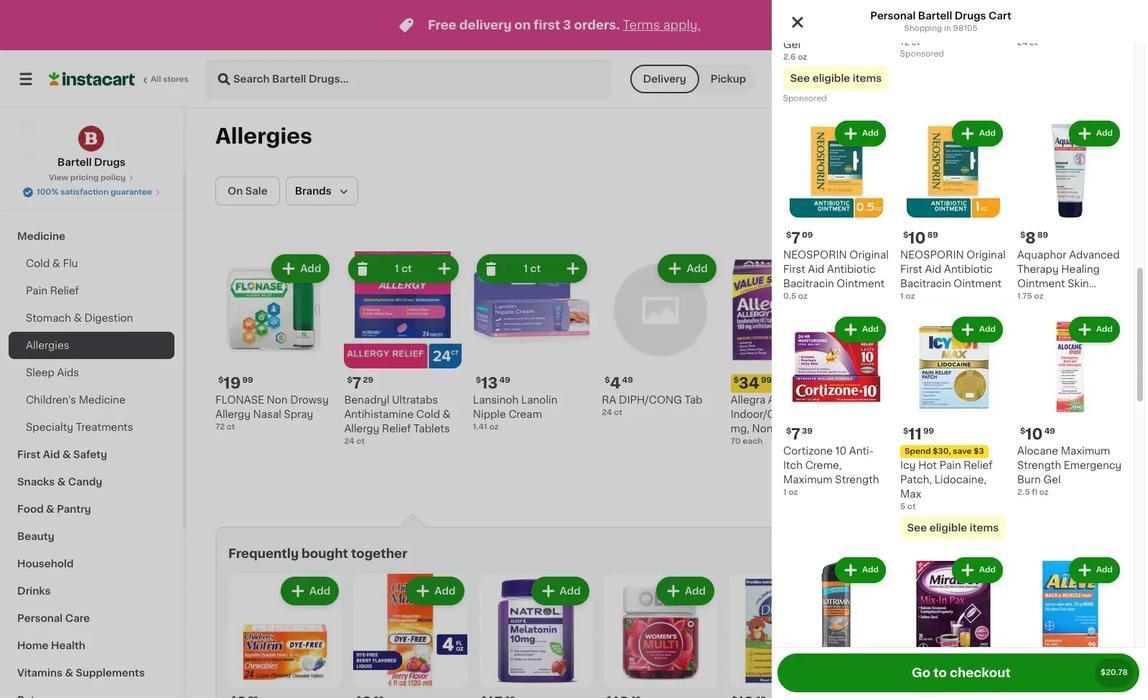 Task type: locate. For each thing, give the bounding box(es) containing it.
lidocaine,
[[935, 475, 987, 485]]

1 vertical spatial fl
[[1032, 488, 1038, 496]]

0 horizontal spatial antibiotic
[[827, 264, 876, 274]]

10 inside cortizone 10 anti- itch creme, maximum strength 1 oz
[[836, 446, 847, 456]]

0 vertical spatial maximum
[[1061, 446, 1111, 456]]

specialty
[[26, 422, 73, 432]]

1 horizontal spatial see
[[908, 523, 927, 533]]

limited time offer region
[[0, 0, 1103, 50]]

2 vertical spatial see eligible items button
[[901, 516, 1006, 540]]

0 horizontal spatial see eligible items
[[791, 73, 882, 83]]

nipple
[[473, 410, 506, 420]]

antihistamine inside visine allergy relief multi-action antihistamine eye drops
[[860, 424, 929, 434]]

together
[[351, 548, 408, 560]]

1 ct left increment quantity of lansinoh lanolin nipple cream icon
[[524, 264, 541, 274]]

emergency
[[1064, 460, 1122, 470]]

1 horizontal spatial $3
[[1062, 397, 1072, 405]]

pain down spend $30, save $3
[[940, 460, 961, 470]]

2 vertical spatial see
[[908, 523, 927, 533]]

2 89 from the left
[[1038, 231, 1049, 239]]

0 vertical spatial allergies
[[215, 126, 312, 147]]

add button
[[835, 121, 886, 147], [952, 121, 1003, 147], [1069, 121, 1120, 147], [273, 256, 329, 282], [660, 256, 715, 282], [788, 256, 844, 282], [917, 256, 973, 282], [1046, 256, 1102, 282], [835, 317, 886, 343], [952, 317, 1003, 343], [1069, 317, 1120, 343], [835, 557, 886, 583], [952, 557, 1003, 583], [1069, 557, 1120, 583], [282, 578, 338, 604], [407, 578, 463, 604], [533, 578, 588, 604], [658, 578, 713, 604], [783, 578, 838, 604], [908, 578, 964, 604], [1033, 578, 1089, 604]]

0 horizontal spatial 72
[[215, 423, 225, 431]]

in
[[944, 24, 951, 32]]

89 for 10
[[928, 231, 938, 239]]

personal inside personal care link
[[17, 613, 63, 623]]

see eligible items down boiron arnicare gel topical pain relief gel 2.6 oz
[[791, 73, 882, 83]]

89 up neosporin original first aid antibiotic bacitracin ointment 1 oz
[[928, 231, 938, 239]]

1 vertical spatial 98105
[[798, 73, 832, 84]]

1 vertical spatial antihistamine
[[860, 424, 929, 434]]

guarantee
[[111, 188, 152, 196]]

0 horizontal spatial items
[[853, 73, 882, 83]]

None search field
[[205, 59, 612, 99]]

allegra allergy relief, indoor/outdoor, 180 mg, non-drowsy, tablets, value size
[[731, 395, 837, 448]]

sponsored badge image down the 72 ct
[[901, 50, 944, 58]]

oz inside neosporin original first aid antibiotic bacitracin ointment 1 oz
[[906, 292, 915, 300]]

$ 7 29
[[347, 376, 374, 391]]

benadryl
[[344, 395, 390, 405]]

1 vertical spatial items
[[1064, 472, 1093, 482]]

terms apply. link
[[623, 19, 701, 31]]

first inside first aid & safety link
[[17, 450, 40, 460]]

spend inside $ 25 spend $30, save $3 xyzal allergy relief, 24 hr, original prescription strength 35 ct
[[993, 397, 1019, 405]]

49 inside $ 13 49
[[500, 377, 511, 385]]

oz down itch
[[789, 488, 798, 496]]

items down boiron arnicare gel topical pain relief gel 2.6 oz
[[853, 73, 882, 83]]

eligible up 2.5
[[1024, 472, 1062, 482]]

1 ointment from the left
[[837, 279, 885, 289]]

99 right 34
[[761, 377, 772, 385]]

$ 8 89
[[1021, 231, 1049, 246]]

1 horizontal spatial pain
[[822, 25, 844, 35]]

hot
[[919, 460, 937, 470]]

strength
[[1052, 438, 1096, 448], [1018, 460, 1062, 470], [835, 475, 879, 485]]

1 inside product group
[[524, 264, 528, 274]]

0 horizontal spatial neosporin
[[784, 250, 847, 260]]

1 vertical spatial 10
[[1026, 427, 1043, 442]]

ointment inside the aquaphor advanced therapy healing ointment skin protectant tube
[[1018, 279, 1066, 289]]

$ inside $ 13 49
[[476, 377, 481, 385]]

$30, inside $ 25 spend $30, save $3 xyzal allergy relief, 24 hr, original prescription strength 35 ct
[[1021, 397, 1039, 405]]

$ 13 49
[[476, 376, 511, 391]]

1 horizontal spatial antihistamine
[[860, 424, 929, 434]]

neosporin
[[784, 250, 847, 260], [901, 250, 964, 260]]

allergies down stomach
[[26, 340, 69, 350]]

10 for cortizone 10 anti- itch creme, maximum strength 1 oz
[[836, 446, 847, 456]]

instacart logo image
[[49, 70, 135, 88]]

personal down drinks
[[17, 613, 63, 623]]

49 for 10
[[1045, 427, 1056, 435]]

10
[[909, 231, 926, 246], [1026, 427, 1043, 442], [836, 446, 847, 456]]

medicine up cold & flu
[[17, 231, 65, 241]]

49 for 4
[[622, 377, 633, 385]]

1 horizontal spatial items
[[970, 523, 999, 533]]

pain
[[822, 25, 844, 35], [26, 286, 47, 296], [940, 460, 961, 470]]

1 vertical spatial see eligible items button
[[989, 465, 1106, 489]]

bacitracin inside neosporin original first aid antibiotic bacitracin ointment 1 oz
[[901, 279, 951, 289]]

2 horizontal spatial aid
[[925, 264, 942, 274]]

0 horizontal spatial 1 ct
[[395, 264, 412, 274]]

original inside $ 25 spend $30, save $3 xyzal allergy relief, 24 hr, original prescription strength 35 ct
[[1005, 424, 1044, 434]]

1 horizontal spatial bartell
[[918, 11, 953, 21]]

99 for 19
[[242, 377, 253, 385]]

$ left "29"
[[347, 377, 352, 385]]

$ inside $ 8 89
[[1021, 231, 1026, 239]]

all stores
[[151, 75, 189, 83]]

0 horizontal spatial eligible
[[813, 73, 851, 83]]

first inside neosporin original first aid antibiotic bacitracin ointment 1 oz
[[901, 264, 923, 274]]

drowsy
[[290, 395, 329, 405]]

5
[[901, 503, 906, 511]]

strength inside cortizone 10 anti- itch creme, maximum strength 1 oz
[[835, 475, 879, 485]]

& up tablets
[[443, 410, 451, 420]]

drugs up the policy on the top left of page
[[94, 157, 126, 167]]

$ up visine
[[863, 377, 868, 385]]

see down '2.6'
[[791, 73, 810, 83]]

eligible for hot
[[930, 523, 968, 533]]

action
[[889, 410, 922, 420]]

see
[[791, 73, 810, 83], [1002, 472, 1021, 482], [908, 523, 927, 533]]

24 down benadryl
[[344, 438, 355, 446]]

pain inside icy hot pain relief patch, lidocaine, max 5 ct
[[940, 460, 961, 470]]

see up 2.5
[[1002, 472, 1021, 482]]

allergy down $9.29
[[896, 395, 931, 405]]

99 right 11
[[923, 427, 934, 435]]

ointment for 10
[[954, 279, 1002, 289]]

lists link
[[9, 171, 175, 200]]

0 horizontal spatial allergies
[[26, 340, 69, 350]]

delivery button
[[630, 65, 699, 93]]

$ up xyzal
[[991, 377, 997, 385]]

1 ct inside product group
[[524, 264, 541, 274]]

oz inside boiron arnicare gel topical pain relief gel 2.6 oz
[[798, 53, 807, 61]]

allergy up $ 10 49
[[1018, 410, 1053, 420]]

relief inside visine allergy relief multi-action antihistamine eye drops
[[934, 395, 963, 405]]

$ down 'action'
[[903, 427, 909, 435]]

$ inside $ 6 99
[[863, 377, 868, 385]]

relief down the arnicare
[[846, 25, 875, 35]]

1 vertical spatial see eligible items
[[1002, 472, 1093, 482]]

original inside neosporin original first aid antibiotic bacitracin ointment 0.5 oz
[[850, 250, 889, 260]]

ct inside flonase non drowsy allergy nasal spray 72 ct
[[227, 423, 235, 431]]

antibiotic inside neosporin original first aid antibiotic bacitracin ointment 1 oz
[[944, 264, 993, 274]]

benadryl ultratabs antihistamine cold & allergy relief tablets 24 ct
[[344, 395, 451, 446]]

49 right the 13
[[500, 377, 511, 385]]

1 horizontal spatial eligible
[[930, 523, 968, 533]]

1 vertical spatial relief,
[[1056, 410, 1087, 420]]

10 up neosporin original first aid antibiotic bacitracin ointment 1 oz
[[909, 231, 926, 246]]

89 for 8
[[1038, 231, 1049, 239]]

relief down ultratabs
[[382, 424, 411, 434]]

7 for neosporin original first aid antibiotic bacitracin ointment
[[792, 231, 801, 246]]

1 horizontal spatial 0.5
[[860, 438, 873, 446]]

49 inside $ 10 49
[[1045, 427, 1056, 435]]

personal inside personal bartell drugs cart shopping in 98105
[[871, 11, 916, 21]]

0 horizontal spatial 89
[[928, 231, 938, 239]]

$ inside $ 11 99
[[903, 427, 909, 435]]

ointment inside neosporin original first aid antibiotic bacitracin ointment 1 oz
[[954, 279, 1002, 289]]

98105 down boiron arnicare gel topical pain relief gel 2.6 oz
[[798, 73, 832, 84]]

2 horizontal spatial eligible
[[1024, 472, 1062, 482]]

items down the lidocaine,
[[970, 523, 999, 533]]

1 horizontal spatial drugs
[[955, 11, 986, 21]]

1 horizontal spatial 72
[[901, 39, 910, 47]]

$ up value
[[786, 427, 792, 435]]

oz right '2.6'
[[798, 53, 807, 61]]

$ up neosporin original first aid antibiotic bacitracin ointment 1 oz
[[903, 231, 909, 239]]

35
[[989, 452, 999, 460]]

1 1 ct from the left
[[395, 264, 412, 274]]

& for pantry
[[46, 504, 54, 514]]

$ inside $ 7 29
[[347, 377, 352, 385]]

neosporin down 09
[[784, 250, 847, 260]]

49
[[622, 377, 633, 385], [500, 377, 511, 385], [1045, 427, 1056, 435]]

99 inside $ 11 99
[[923, 427, 934, 435]]

& down health
[[65, 668, 73, 678]]

49 inside $ 4 49
[[622, 377, 633, 385]]

fl right 2.5
[[1032, 488, 1038, 496]]

fl inside alocane maximum strength emergency burn gel 2.5 fl oz
[[1032, 488, 1038, 496]]

0.5 down $ 7 09
[[784, 292, 797, 300]]

pain relief
[[26, 286, 79, 296]]

1 horizontal spatial 98105
[[953, 24, 978, 32]]

ct inside icy hot pain relief patch, lidocaine, max 5 ct
[[908, 503, 916, 511]]

spray
[[284, 410, 313, 420]]

2 vertical spatial strength
[[835, 475, 879, 485]]

personal for personal bartell drugs cart shopping in 98105
[[871, 11, 916, 21]]

1 ct
[[395, 264, 412, 274], [524, 264, 541, 274]]

1 neosporin from the left
[[784, 250, 847, 260]]

frequently
[[228, 548, 299, 560]]

pantry
[[57, 504, 91, 514]]

first down $ 7 09
[[784, 264, 806, 274]]

1 horizontal spatial gel
[[864, 11, 881, 21]]

indoor/outdoor,
[[731, 410, 812, 420]]

$ up allegra
[[734, 377, 739, 385]]

items down the emergency
[[1064, 472, 1093, 482]]

eligible down icy hot pain relief patch, lidocaine, max 5 ct
[[930, 523, 968, 533]]

save up $ 10 49
[[1041, 397, 1060, 405]]

medicine inside medicine link
[[17, 231, 65, 241]]

bacitracin down $ 7 09
[[784, 279, 834, 289]]

0 horizontal spatial 0.5
[[784, 292, 797, 300]]

$ up aquaphor
[[1021, 231, 1026, 239]]

1 horizontal spatial allergies
[[215, 126, 312, 147]]

2 bacitracin from the left
[[901, 279, 951, 289]]

drinks link
[[9, 577, 175, 605]]

aid inside neosporin original first aid antibiotic bacitracin ointment 0.5 oz
[[808, 264, 825, 274]]

0 vertical spatial eligible
[[813, 73, 851, 83]]

bartell
[[918, 11, 953, 21], [58, 157, 92, 167]]

0 horizontal spatial drugs
[[94, 157, 126, 167]]

bacitracin inside neosporin original first aid antibiotic bacitracin ointment 0.5 oz
[[784, 279, 834, 289]]

pain up stomach
[[26, 286, 47, 296]]

on sale button
[[215, 177, 280, 205]]

allergies
[[215, 126, 312, 147], [26, 340, 69, 350]]

ct inside 'benadryl ultratabs antihistamine cold & allergy relief tablets 24 ct'
[[357, 438, 365, 446]]

value
[[772, 438, 800, 448]]

antibiotic inside neosporin original first aid antibiotic bacitracin ointment 0.5 oz
[[827, 264, 876, 274]]

$ for $ 13 49
[[476, 377, 481, 385]]

$ for $ 19 99
[[218, 377, 224, 385]]

aid inside neosporin original first aid antibiotic bacitracin ointment 1 oz
[[925, 264, 942, 274]]

0 vertical spatial see
[[791, 73, 810, 83]]

&
[[52, 259, 60, 269], [74, 313, 82, 323], [443, 410, 451, 420], [62, 450, 71, 460], [57, 477, 66, 487], [46, 504, 54, 514], [65, 668, 73, 678]]

1 right 'remove lansinoh lanolin nipple cream' image
[[524, 264, 528, 274]]

1 horizontal spatial personal
[[871, 11, 916, 21]]

72 down flonase
[[215, 423, 225, 431]]

1 horizontal spatial 89
[[1038, 231, 1049, 239]]

see eligible items button for 25
[[989, 465, 1106, 489]]

& right stomach
[[74, 313, 82, 323]]

flonase non drowsy allergy nasal spray 72 ct
[[215, 395, 329, 431]]

11
[[909, 427, 922, 442]]

0 vertical spatial bartell
[[918, 11, 953, 21]]

0.5 up anti-
[[860, 438, 873, 446]]

see eligible items button down alocane
[[989, 465, 1106, 489]]

medicine up treatments
[[79, 395, 125, 405]]

fl down multi-
[[875, 438, 880, 446]]

sponsored badge image down '2.6'
[[784, 94, 827, 103]]

1 horizontal spatial first
[[784, 264, 806, 274]]

0 vertical spatial 72
[[901, 39, 910, 47]]

3 ointment from the left
[[1018, 279, 1066, 289]]

spend up icy
[[905, 447, 931, 455]]

0 horizontal spatial first
[[17, 450, 40, 460]]

again
[[73, 152, 101, 162]]

antibiotic for 7
[[827, 264, 876, 274]]

7 left 39
[[792, 427, 801, 442]]

0 horizontal spatial 49
[[500, 377, 511, 385]]

see for 25
[[1002, 472, 1021, 482]]

$ inside $ 4 49
[[605, 377, 610, 385]]

$ for $ 10 89
[[903, 231, 909, 239]]

99 inside $ 34 99
[[761, 377, 772, 385]]

cold up tablets
[[416, 410, 440, 420]]

neosporin inside neosporin original first aid antibiotic bacitracin ointment 1 oz
[[901, 250, 964, 260]]

1 horizontal spatial antibiotic
[[944, 264, 993, 274]]

free
[[428, 19, 457, 31]]

gel up '2.6'
[[784, 39, 801, 50]]

10 left anti-
[[836, 446, 847, 456]]

$ for $ 34 99
[[734, 377, 739, 385]]

items for hot
[[970, 523, 999, 533]]

1 horizontal spatial 49
[[622, 377, 633, 385]]

$ inside $ 7 39
[[786, 427, 792, 435]]

2 neosporin from the left
[[901, 250, 964, 260]]

1 89 from the left
[[928, 231, 938, 239]]

ointment inside neosporin original first aid antibiotic bacitracin ointment 0.5 oz
[[837, 279, 885, 289]]

0.5 fl oz
[[860, 438, 892, 446]]

digestion
[[84, 313, 133, 323]]

neosporin original first aid antibiotic bacitracin ointment 0.5 oz
[[784, 250, 889, 300]]

aid down $ 10 89
[[925, 264, 942, 274]]

0 vertical spatial cold
[[26, 259, 50, 269]]

see eligible items button down boiron arnicare gel topical pain relief gel 2.6 oz
[[784, 66, 889, 90]]

see eligible items down alocane
[[1002, 472, 1093, 482]]

99 right the 19
[[242, 377, 253, 385]]

product group containing 11
[[901, 314, 1006, 540]]

49 up alocane
[[1045, 427, 1056, 435]]

protectant
[[1018, 293, 1071, 303]]

2 antibiotic from the left
[[944, 264, 993, 274]]

2 vertical spatial 7
[[792, 427, 801, 442]]

2 horizontal spatial 10
[[1026, 427, 1043, 442]]

1 vertical spatial maximum
[[784, 475, 833, 485]]

remove lansinoh lanolin nipple cream image
[[483, 260, 500, 277]]

0 horizontal spatial $3
[[974, 447, 984, 455]]

spend $30, save $3
[[905, 447, 984, 455]]

first aid & safety link
[[9, 441, 175, 468]]

bartell inside personal bartell drugs cart shopping in 98105
[[918, 11, 953, 21]]

shopping
[[904, 24, 942, 32]]

24 up the emergency
[[1090, 410, 1102, 420]]

2 horizontal spatial gel
[[1044, 475, 1061, 485]]

see down max
[[908, 523, 927, 533]]

1 vertical spatial spend
[[905, 447, 931, 455]]

& left the candy
[[57, 477, 66, 487]]

0 horizontal spatial cold
[[26, 259, 50, 269]]

personal up the 72 ct
[[871, 11, 916, 21]]

item carousel region
[[228, 568, 1113, 698]]

oz left 11
[[882, 438, 892, 446]]

maximum down itch
[[784, 475, 833, 485]]

2 vertical spatial 10
[[836, 446, 847, 456]]

1 down $ 10 89
[[901, 292, 904, 300]]

0.5
[[784, 292, 797, 300], [860, 438, 873, 446]]

29
[[363, 377, 374, 385]]

maximum inside cortizone 10 anti- itch creme, maximum strength 1 oz
[[784, 475, 833, 485]]

allergy down benadryl
[[344, 424, 380, 434]]

1 vertical spatial $30,
[[933, 447, 951, 455]]

patch,
[[901, 475, 932, 485]]

tube
[[1074, 293, 1099, 303]]

first down $ 10 89
[[901, 264, 923, 274]]

2 horizontal spatial ointment
[[1018, 279, 1066, 289]]

49 right 4
[[622, 377, 633, 385]]

7 for cortizone 10 anti- itch creme, maximum strength
[[792, 427, 801, 442]]

1 vertical spatial allergies
[[26, 340, 69, 350]]

on
[[228, 186, 243, 196]]

product group
[[784, 0, 889, 106], [901, 0, 1006, 62], [784, 118, 889, 302], [901, 118, 1006, 302], [1018, 118, 1123, 303], [215, 251, 333, 433], [344, 251, 462, 448], [473, 251, 591, 433], [602, 251, 719, 419], [731, 251, 848, 448], [860, 251, 977, 448], [989, 251, 1106, 489], [784, 314, 889, 498], [901, 314, 1006, 540], [1018, 314, 1123, 498], [784, 554, 889, 698], [901, 554, 1006, 698], [1018, 554, 1123, 698], [228, 574, 342, 698], [354, 574, 467, 698], [479, 574, 592, 698], [604, 574, 718, 698], [729, 574, 843, 698], [854, 574, 968, 698], [979, 574, 1093, 698]]

first for 10
[[901, 264, 923, 274]]

0 horizontal spatial spend
[[905, 447, 931, 455]]

1 right remove benadryl ultratabs antihistamine cold & allergy relief tablets icon
[[395, 264, 399, 274]]

$ 11 99
[[903, 427, 934, 442]]

$ inside $ 10 89
[[903, 231, 909, 239]]

allergy inside visine allergy relief multi-action antihistamine eye drops
[[896, 395, 931, 405]]

2 ointment from the left
[[954, 279, 1002, 289]]

sponsored badge image
[[901, 50, 944, 58], [784, 94, 827, 103]]

0 vertical spatial save
[[1041, 397, 1060, 405]]

neosporin original first aid antibiotic bacitracin ointment 1 oz
[[901, 250, 1006, 300]]

1 bacitracin from the left
[[784, 279, 834, 289]]

prescription
[[989, 438, 1050, 448]]

allergy down $34.99 original price: $38.09 "element"
[[768, 395, 803, 405]]

2 vertical spatial pain
[[940, 460, 961, 470]]

$ for $ 6 99
[[863, 377, 868, 385]]

$6.99 original price: $9.29 element
[[860, 374, 977, 393]]

terms
[[623, 19, 660, 31]]

0 vertical spatial 10
[[909, 231, 926, 246]]

0 horizontal spatial personal
[[17, 613, 63, 623]]

99 inside $ 19 99
[[242, 377, 253, 385]]

1 vertical spatial 7
[[352, 376, 362, 391]]

cold & flu link
[[9, 250, 175, 277]]

$ for $ 25 spend $30, save $3 xyzal allergy relief, 24 hr, original prescription strength 35 ct
[[991, 377, 997, 385]]

1 horizontal spatial sponsored badge image
[[901, 50, 944, 58]]

2 1 ct from the left
[[524, 264, 541, 274]]

first up snacks
[[17, 450, 40, 460]]

2 horizontal spatial pain
[[940, 460, 961, 470]]

1 horizontal spatial $30,
[[1021, 397, 1039, 405]]

spend up xyzal
[[993, 397, 1019, 405]]

0 vertical spatial 0.5
[[784, 292, 797, 300]]

snacks & candy link
[[9, 468, 175, 496]]

view pricing policy link
[[49, 172, 134, 184]]

$ up flonase
[[218, 377, 224, 385]]

99 inside $ 6 99
[[880, 377, 891, 385]]

1 vertical spatial 72
[[215, 423, 225, 431]]

neosporin inside neosporin original first aid antibiotic bacitracin ointment 0.5 oz
[[784, 250, 847, 260]]

0 vertical spatial medicine
[[17, 231, 65, 241]]

$ inside $ 25 spend $30, save $3 xyzal allergy relief, 24 hr, original prescription strength 35 ct
[[991, 377, 997, 385]]

first for 7
[[784, 264, 806, 274]]

1.41
[[473, 423, 487, 431]]

72 ct
[[901, 39, 920, 47]]

allergies up sale
[[215, 126, 312, 147]]

& for candy
[[57, 477, 66, 487]]

allergy down flonase
[[215, 410, 251, 420]]

0 horizontal spatial ointment
[[837, 279, 885, 289]]

relief up eye
[[934, 395, 963, 405]]

gel right the arnicare
[[864, 11, 881, 21]]

first inside neosporin original first aid antibiotic bacitracin ointment 0.5 oz
[[784, 264, 806, 274]]

antihistamine down benadryl
[[344, 410, 414, 420]]

10 up alocane
[[1026, 427, 1043, 442]]

1 horizontal spatial save
[[1041, 397, 1060, 405]]

0 vertical spatial spend
[[993, 397, 1019, 405]]

1 horizontal spatial relief,
[[1056, 410, 1087, 420]]

0 horizontal spatial antihistamine
[[344, 410, 414, 420]]

$30, up hot
[[933, 447, 951, 455]]

72
[[901, 39, 910, 47], [215, 423, 225, 431]]

maximum inside alocane maximum strength emergency burn gel 2.5 fl oz
[[1061, 446, 1111, 456]]

1 vertical spatial sponsored badge image
[[784, 94, 827, 103]]

1 horizontal spatial bacitracin
[[901, 279, 951, 289]]

oz inside neosporin original first aid antibiotic bacitracin ointment 0.5 oz
[[798, 292, 808, 300]]

lansinoh
[[473, 395, 519, 405]]

0 horizontal spatial 98105
[[798, 73, 832, 84]]

0 horizontal spatial save
[[953, 447, 972, 455]]

24 right 72 ct button
[[1018, 39, 1028, 47]]

mg,
[[731, 424, 750, 434]]

frequently bought together
[[228, 548, 408, 560]]

first
[[784, 264, 806, 274], [901, 264, 923, 274], [17, 450, 40, 460]]

$ inside $ 34 99
[[734, 377, 739, 385]]

see eligible items button down icy hot pain relief patch, lidocaine, max 5 ct
[[901, 516, 1006, 540]]

strength up the emergency
[[1052, 438, 1096, 448]]

1 vertical spatial cold
[[416, 410, 440, 420]]

$ for $ 7 29
[[347, 377, 352, 385]]

$ inside $ 19 99
[[218, 377, 224, 385]]

eligible down boiron arnicare gel topical pain relief gel 2.6 oz
[[813, 73, 851, 83]]

home health link
[[9, 632, 175, 659]]

1 horizontal spatial aid
[[808, 264, 825, 274]]

size
[[802, 438, 823, 448]]

cold inside cold & flu link
[[26, 259, 50, 269]]

personal
[[871, 11, 916, 21], [17, 613, 63, 623]]

original for 7
[[850, 250, 889, 260]]

24 inside the 24 ct button
[[1018, 39, 1028, 47]]

1 antibiotic from the left
[[827, 264, 876, 274]]

personal for personal care
[[17, 613, 63, 623]]

72 down the shopping
[[901, 39, 910, 47]]

7 left 09
[[792, 231, 801, 246]]

$30, up $ 10 49
[[1021, 397, 1039, 405]]

bartell drugs logo image
[[78, 125, 105, 152]]

original inside neosporin original first aid antibiotic bacitracin ointment 1 oz
[[967, 250, 1006, 260]]

$ inside $ 10 49
[[1021, 427, 1026, 435]]

ct inside $ 25 spend $30, save $3 xyzal allergy relief, 24 hr, original prescription strength 35 ct
[[1001, 452, 1009, 460]]

89 inside $ 10 89
[[928, 231, 938, 239]]

relief, up 180
[[806, 395, 837, 405]]

1 horizontal spatial neosporin
[[901, 250, 964, 260]]

98105 inside personal bartell drugs cart shopping in 98105
[[953, 24, 978, 32]]

0 horizontal spatial gel
[[784, 39, 801, 50]]

neosporin down $ 10 89
[[901, 250, 964, 260]]

allegra
[[731, 395, 766, 405]]

oz down $ 7 09
[[798, 292, 808, 300]]

therapy
[[1018, 264, 1059, 274]]

$ up ra
[[605, 377, 610, 385]]

1 vertical spatial personal
[[17, 613, 63, 623]]

buy
[[40, 152, 61, 162]]

on sale
[[228, 186, 268, 196]]

1 ct for 13
[[524, 264, 541, 274]]

1 horizontal spatial spend
[[993, 397, 1019, 405]]

$ inside $ 7 09
[[786, 231, 792, 239]]

children's medicine link
[[9, 386, 175, 414]]

0 horizontal spatial sponsored badge image
[[784, 94, 827, 103]]

89 inside $ 8 89
[[1038, 231, 1049, 239]]

0 vertical spatial relief,
[[806, 395, 837, 405]]

advanced
[[1069, 250, 1120, 260]]

relief, up alocane
[[1056, 410, 1087, 420]]

2 horizontal spatial items
[[1064, 472, 1093, 482]]



Task type: describe. For each thing, give the bounding box(es) containing it.
medicine link
[[9, 223, 175, 250]]

go
[[912, 667, 931, 679]]

anti-
[[849, 446, 874, 456]]

beauty
[[17, 531, 54, 541]]

ra
[[602, 395, 617, 405]]

1 vertical spatial $3
[[974, 447, 984, 455]]

supplements
[[76, 668, 145, 678]]

delivery
[[460, 19, 512, 31]]

allergy inside flonase non drowsy allergy nasal spray 72 ct
[[215, 410, 251, 420]]

flonase
[[215, 395, 264, 405]]

save inside $ 25 spend $30, save $3 xyzal allergy relief, 24 hr, original prescription strength 35 ct
[[1041, 397, 1060, 405]]

0 vertical spatial sponsored badge image
[[901, 50, 944, 58]]

0 vertical spatial fl
[[875, 438, 880, 446]]

original for 10
[[967, 250, 1006, 260]]

healing
[[1062, 264, 1100, 274]]

pickup
[[711, 74, 746, 84]]

vitamins & supplements link
[[9, 659, 175, 687]]

13
[[481, 376, 498, 391]]

6
[[868, 376, 878, 391]]

$ for $ 8 89
[[1021, 231, 1026, 239]]

see eligible items button for hot
[[901, 516, 1006, 540]]

product group containing 25
[[989, 251, 1106, 489]]

$34.99 original price: $38.09 element
[[731, 374, 848, 393]]

visine
[[860, 395, 894, 405]]

72 ct button
[[901, 0, 1006, 49]]

1.75
[[1018, 292, 1033, 300]]

& left safety
[[62, 450, 71, 460]]

specialty treatments link
[[9, 414, 175, 441]]

antibiotic for 10
[[944, 264, 993, 274]]

product group containing boiron arnicare gel topical pain relief gel
[[784, 0, 889, 106]]

product group containing 13
[[473, 251, 591, 433]]

cortizone 10 anti- itch creme, maximum strength 1 oz
[[784, 446, 879, 496]]

cold & flu
[[26, 259, 78, 269]]

allergies inside 'link'
[[26, 340, 69, 350]]

1 vertical spatial pain
[[26, 286, 47, 296]]

satisfaction
[[60, 188, 109, 196]]

relief inside icy hot pain relief patch, lidocaine, max 5 ct
[[964, 460, 993, 470]]

1 vertical spatial 0.5
[[860, 438, 873, 446]]

39
[[802, 427, 813, 435]]

allergy inside 'benadryl ultratabs antihistamine cold & allergy relief tablets 24 ct'
[[344, 424, 380, 434]]

aid for 10
[[925, 264, 942, 274]]

ct inside "ra diph/cong tab 24 ct"
[[614, 409, 623, 417]]

policy
[[101, 174, 126, 182]]

0 horizontal spatial aid
[[43, 450, 60, 460]]

99 for 6
[[880, 377, 891, 385]]

09
[[802, 231, 813, 239]]

increment quantity of lansinoh lanolin nipple cream image
[[565, 260, 582, 277]]

& for flu
[[52, 259, 60, 269]]

oz inside alocane maximum strength emergency burn gel 2.5 fl oz
[[1040, 488, 1049, 496]]

1 inside cortizone 10 anti- itch creme, maximum strength 1 oz
[[784, 488, 787, 496]]

allergies link
[[9, 332, 175, 359]]

care
[[65, 613, 90, 623]]

food & pantry link
[[9, 496, 175, 523]]

72 inside flonase non drowsy allergy nasal spray 72 ct
[[215, 423, 225, 431]]

items for 25
[[1064, 472, 1093, 482]]

relief down "flu"
[[50, 286, 79, 296]]

0 horizontal spatial see
[[791, 73, 810, 83]]

product group containing 19
[[215, 251, 333, 433]]

4
[[610, 376, 621, 391]]

oz inside 'lansinoh lanolin nipple cream 1.41 oz'
[[489, 423, 499, 431]]

lists
[[40, 180, 65, 190]]

relief, inside $ 25 spend $30, save $3 xyzal allergy relief, 24 hr, original prescription strength 35 ct
[[1056, 410, 1087, 420]]

3
[[563, 19, 571, 31]]

pricing
[[70, 174, 99, 182]]

boiron
[[784, 11, 816, 21]]

$ for $ 11 99
[[903, 427, 909, 435]]

1 vertical spatial save
[[953, 447, 972, 455]]

relief inside 'benadryl ultratabs antihistamine cold & allergy relief tablets 24 ct'
[[382, 424, 411, 434]]

bacitracin for 7
[[784, 279, 834, 289]]

100%
[[37, 188, 59, 196]]

1 ct for 7
[[395, 264, 412, 274]]

neosporin for 7
[[784, 250, 847, 260]]

10 for $ 10 49
[[1026, 427, 1043, 442]]

$7.99 original price: $9.29 element
[[979, 694, 1093, 698]]

sleep
[[26, 368, 55, 378]]

first aid & safety
[[17, 450, 107, 460]]

7 for benadryl ultratabs antihistamine cold & allergy relief tablets
[[352, 376, 362, 391]]

99 for 11
[[923, 427, 934, 435]]

product group containing 34
[[731, 251, 848, 448]]

oz inside cortizone 10 anti- itch creme, maximum strength 1 oz
[[789, 488, 798, 496]]

product group containing 8
[[1018, 118, 1123, 303]]

cold inside 'benadryl ultratabs antihistamine cold & allergy relief tablets 24 ct'
[[416, 410, 440, 420]]

first
[[534, 19, 560, 31]]

& inside 'benadryl ultratabs antihistamine cold & allergy relief tablets 24 ct'
[[443, 410, 451, 420]]

hr,
[[989, 424, 1003, 434]]

cart
[[989, 11, 1012, 21]]

1 vertical spatial bartell
[[58, 157, 92, 167]]

0 vertical spatial see eligible items
[[791, 73, 882, 83]]

drugs inside personal bartell drugs cart shopping in 98105
[[955, 11, 986, 21]]

1.75 oz
[[1018, 292, 1044, 300]]

view
[[49, 174, 68, 182]]

drinks
[[17, 586, 51, 596]]

& for digestion
[[74, 313, 82, 323]]

food & pantry
[[17, 504, 91, 514]]

drops
[[860, 438, 890, 448]]

24 inside "ra diph/cong tab 24 ct"
[[602, 409, 612, 417]]

$3 inside $ 25 spend $30, save $3 xyzal allergy relief, 24 hr, original prescription strength 35 ct
[[1062, 397, 1072, 405]]

frequently bought together section
[[215, 527, 1113, 698]]

personal bartell drugs cart shopping in 98105
[[871, 11, 1012, 32]]

19
[[224, 376, 241, 391]]

topical
[[784, 25, 820, 35]]

see eligible items for hot
[[908, 523, 999, 533]]

$ for $ 7 39
[[786, 427, 792, 435]]

stores
[[163, 75, 189, 83]]

ointment for 7
[[837, 279, 885, 289]]

drowsy,
[[778, 424, 819, 434]]

72 inside button
[[901, 39, 910, 47]]

max
[[901, 489, 922, 499]]

remove benadryl ultratabs antihistamine cold & allergy relief tablets image
[[354, 260, 371, 277]]

neosporin for 10
[[901, 250, 964, 260]]

product group containing 6
[[860, 251, 977, 448]]

burn
[[1018, 475, 1041, 485]]

orders.
[[574, 19, 620, 31]]

relief, inside allegra allergy relief, indoor/outdoor, 180 mg, non-drowsy, tablets, value size
[[806, 395, 837, 405]]

0 vertical spatial items
[[853, 73, 882, 83]]

shop link
[[9, 113, 175, 142]]

& for supplements
[[65, 668, 73, 678]]

99 for 34
[[761, 377, 772, 385]]

24 ct button
[[1018, 0, 1123, 49]]

product group containing 4
[[602, 251, 719, 419]]

2.6
[[784, 53, 796, 61]]

buy it again link
[[9, 142, 175, 171]]

aid for 7
[[808, 264, 825, 274]]

49 for 13
[[500, 377, 511, 385]]

98105 inside popup button
[[798, 73, 832, 84]]

service type group
[[630, 65, 758, 93]]

all stores link
[[49, 59, 190, 99]]

24 inside 'benadryl ultratabs antihistamine cold & allergy relief tablets 24 ct'
[[344, 438, 355, 446]]

boiron arnicare gel topical pain relief gel 2.6 oz
[[784, 11, 881, 61]]

$ for $ 4 49
[[605, 377, 610, 385]]

relief inside boiron arnicare gel topical pain relief gel 2.6 oz
[[846, 25, 875, 35]]

gel inside alocane maximum strength emergency burn gel 2.5 fl oz
[[1044, 475, 1061, 485]]

10 for $ 10 89
[[909, 231, 926, 246]]

$ for $ 7 09
[[786, 231, 792, 239]]

sale
[[245, 186, 268, 196]]

$ for $ 10 49
[[1021, 427, 1026, 435]]

bacitracin for 10
[[901, 279, 951, 289]]

oz right 1.75
[[1035, 292, 1044, 300]]

it
[[63, 152, 70, 162]]

pain relief link
[[9, 277, 175, 305]]

pain inside boiron arnicare gel topical pain relief gel 2.6 oz
[[822, 25, 844, 35]]

allergy inside allegra allergy relief, indoor/outdoor, 180 mg, non-drowsy, tablets, value size
[[768, 395, 803, 405]]

0 horizontal spatial $30,
[[933, 447, 951, 455]]

increment quantity of benadryl ultratabs antihistamine cold & allergy relief tablets image
[[436, 260, 453, 277]]

70 each
[[731, 438, 763, 446]]

flu
[[63, 259, 78, 269]]

bought
[[302, 548, 348, 560]]

24 inside $ 25 spend $30, save $3 xyzal allergy relief, 24 hr, original prescription strength 35 ct
[[1090, 410, 1102, 420]]

stomach
[[26, 313, 71, 323]]

see for hot
[[908, 523, 927, 533]]

1 vertical spatial gel
[[784, 39, 801, 50]]

0.5 inside neosporin original first aid antibiotic bacitracin ointment 0.5 oz
[[784, 292, 797, 300]]

0 vertical spatial see eligible items button
[[784, 66, 889, 90]]

$20.78
[[1101, 669, 1128, 677]]

product group containing 72 ct
[[901, 0, 1006, 62]]

strength inside $ 25 spend $30, save $3 xyzal allergy relief, 24 hr, original prescription strength 35 ct
[[1052, 438, 1096, 448]]

snacks & candy
[[17, 477, 102, 487]]

eligible for 25
[[1024, 472, 1062, 482]]

1 inside neosporin original first aid antibiotic bacitracin ointment 1 oz
[[901, 292, 904, 300]]

aids
[[57, 368, 79, 378]]

xyzal
[[989, 410, 1015, 420]]

stomach & digestion
[[26, 313, 133, 323]]

allergy inside $ 25 spend $30, save $3 xyzal allergy relief, 24 hr, original prescription strength 35 ct
[[1018, 410, 1053, 420]]

drugs inside bartell drugs link
[[94, 157, 126, 167]]

itch
[[784, 460, 803, 470]]

go to checkout
[[912, 667, 1011, 679]]

strength inside alocane maximum strength emergency burn gel 2.5 fl oz
[[1018, 460, 1062, 470]]

antihistamine inside 'benadryl ultratabs antihistamine cold & allergy relief tablets 24 ct'
[[344, 410, 414, 420]]

icy hot pain relief patch, lidocaine, max 5 ct
[[901, 460, 993, 511]]

medicine inside the children's medicine "link"
[[79, 395, 125, 405]]

8
[[1026, 231, 1036, 246]]

skin
[[1068, 279, 1089, 289]]

100% satisfaction guarantee
[[37, 188, 152, 196]]

apply.
[[663, 19, 701, 31]]

see eligible items for 25
[[1002, 472, 1093, 482]]

to
[[934, 667, 947, 679]]

alocane maximum strength emergency burn gel 2.5 fl oz
[[1018, 446, 1122, 496]]

ra diph/cong tab 24 ct
[[602, 395, 703, 417]]

delivery
[[643, 74, 686, 84]]

children's
[[26, 395, 76, 405]]

aquaphor
[[1018, 250, 1067, 260]]

personal care link
[[9, 605, 175, 632]]



Task type: vqa. For each thing, say whether or not it's contained in the screenshot.


